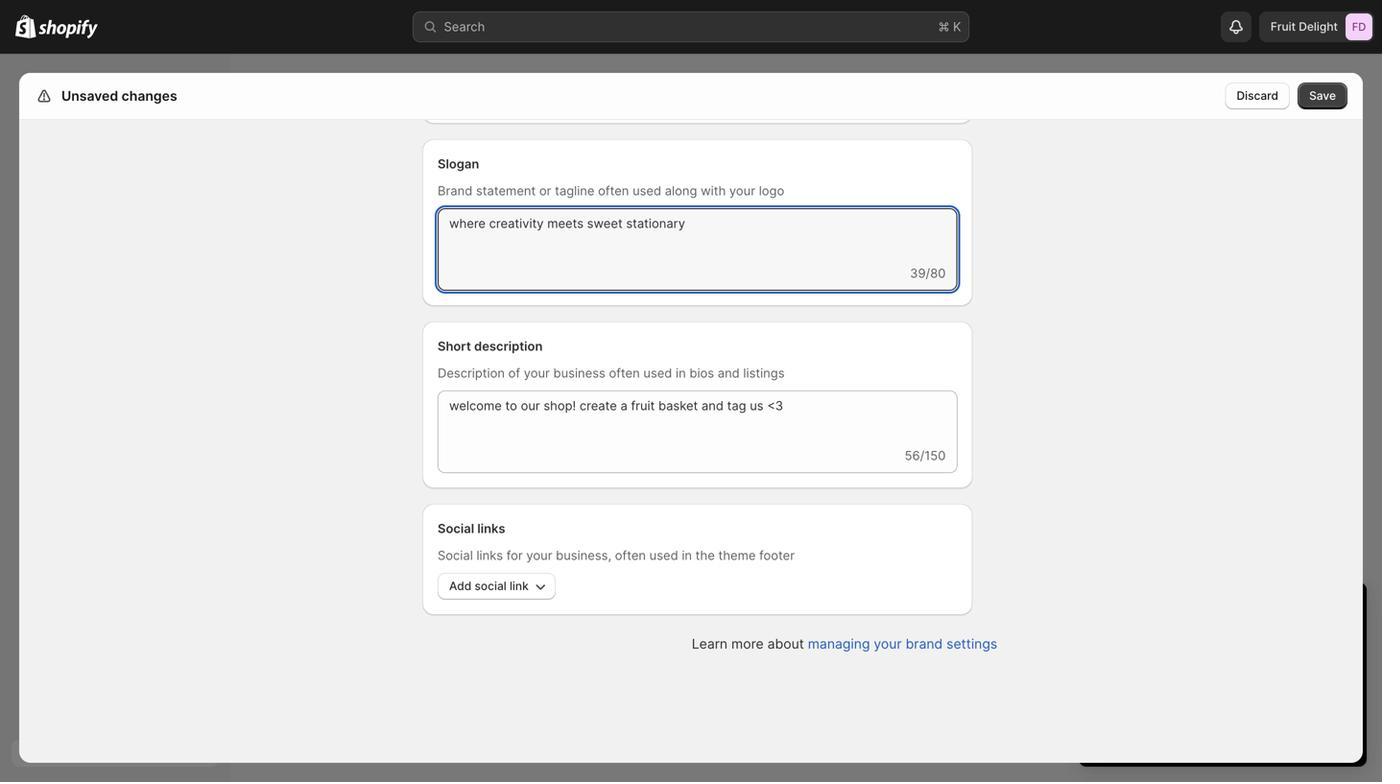 Task type: vqa. For each thing, say whether or not it's contained in the screenshot.
the Short
yes



Task type: locate. For each thing, give the bounding box(es) containing it.
k
[[954, 19, 962, 34]]

social for social links for your business, often used in the theme footer
[[438, 548, 473, 563]]

0 vertical spatial social
[[438, 521, 475, 536]]

managing your brand settings link
[[808, 636, 998, 653]]

1 vertical spatial in
[[682, 548, 692, 563]]

1 vertical spatial links
[[477, 548, 503, 563]]

business,
[[556, 548, 612, 563]]

used
[[633, 183, 662, 198], [644, 366, 673, 381], [650, 548, 679, 563]]

1 social from the top
[[438, 521, 475, 536]]

your
[[730, 183, 756, 198], [524, 366, 550, 381], [527, 548, 553, 563], [874, 636, 902, 653]]

save
[[1310, 89, 1337, 103]]

social
[[438, 521, 475, 536], [438, 548, 473, 563]]

2 social from the top
[[438, 548, 473, 563]]

⌘ k
[[939, 19, 962, 34]]

welcome to our shop! create a fruit basket and tag us <3 text field
[[438, 391, 958, 447]]

statement
[[476, 183, 536, 198]]

1 vertical spatial used
[[644, 366, 673, 381]]

learn
[[692, 636, 728, 653]]

0 vertical spatial used
[[633, 183, 662, 198]]

in left the
[[682, 548, 692, 563]]

often right tagline at top
[[598, 183, 629, 198]]

your right of
[[524, 366, 550, 381]]

search
[[444, 19, 485, 34]]

0 vertical spatial links
[[478, 521, 506, 536]]

used left bios
[[644, 366, 673, 381]]

learn more about managing your brand settings
[[692, 636, 998, 653]]

used for along
[[633, 183, 662, 198]]

with
[[701, 183, 726, 198]]

links up social on the bottom left of page
[[478, 521, 506, 536]]

short
[[438, 339, 471, 354]]

links
[[478, 521, 506, 536], [477, 548, 503, 563]]

in
[[676, 366, 686, 381], [682, 548, 692, 563]]

or
[[540, 183, 552, 198]]

⌘
[[939, 19, 950, 34]]

1 vertical spatial often
[[609, 366, 640, 381]]

used left along
[[633, 183, 662, 198]]

changes
[[122, 88, 177, 104]]

brand
[[906, 636, 943, 653]]

often
[[598, 183, 629, 198], [609, 366, 640, 381], [615, 548, 646, 563]]

settings
[[58, 88, 112, 104]]

discard
[[1237, 89, 1279, 103]]

short description
[[438, 339, 543, 354]]

often right business,
[[615, 548, 646, 563]]

dialog
[[1371, 67, 1383, 763]]

tagline
[[555, 183, 595, 198]]

of
[[509, 366, 521, 381]]

add social link
[[449, 580, 529, 593]]

social
[[475, 580, 507, 593]]

description of your business often used in bios and listings
[[438, 366, 785, 381]]

description
[[438, 366, 505, 381]]

0 vertical spatial often
[[598, 183, 629, 198]]

for
[[507, 548, 523, 563]]

discard button
[[1226, 83, 1291, 109]]

delight
[[1300, 20, 1339, 34]]

links left for
[[477, 548, 503, 563]]

listings
[[744, 366, 785, 381]]

your right for
[[527, 548, 553, 563]]

often right business
[[609, 366, 640, 381]]

often for business
[[609, 366, 640, 381]]

2 vertical spatial often
[[615, 548, 646, 563]]

brand
[[438, 183, 473, 198]]

1 vertical spatial social
[[438, 548, 473, 563]]

used left the
[[650, 548, 679, 563]]

add
[[449, 580, 472, 593]]

fruit delight
[[1271, 20, 1339, 34]]

in left bios
[[676, 366, 686, 381]]

social links
[[438, 521, 506, 536]]



Task type: describe. For each thing, give the bounding box(es) containing it.
unsaved changes
[[61, 88, 177, 104]]

brand statement or tagline often used along with your logo
[[438, 183, 785, 198]]

unsaved
[[61, 88, 118, 104]]

0 vertical spatial in
[[676, 366, 686, 381]]

often for tagline
[[598, 183, 629, 198]]

settings
[[947, 636, 998, 653]]

settings dialog
[[19, 0, 1364, 769]]

your left brand
[[874, 636, 902, 653]]

2 vertical spatial used
[[650, 548, 679, 563]]

along
[[665, 183, 698, 198]]

description
[[474, 339, 543, 354]]

managing
[[808, 636, 871, 653]]

links for social links
[[478, 521, 506, 536]]

add social link button
[[438, 573, 556, 600]]

the
[[696, 548, 715, 563]]

social for social links
[[438, 521, 475, 536]]

more
[[732, 636, 764, 653]]

footer
[[760, 548, 795, 563]]

logo
[[759, 183, 785, 198]]

link
[[510, 580, 529, 593]]

business
[[554, 366, 606, 381]]

your right the with in the top of the page
[[730, 183, 756, 198]]

about
[[768, 636, 805, 653]]

shopify image
[[39, 20, 98, 39]]

theme
[[719, 548, 756, 563]]

where creativity meets sweet stationary text field
[[438, 208, 958, 264]]

fruit delight image
[[1346, 13, 1373, 40]]

3 days left in your trial element
[[1079, 633, 1368, 767]]

and
[[718, 366, 740, 381]]

links for social links for your business, often used in the theme footer
[[477, 548, 503, 563]]

bios
[[690, 366, 715, 381]]

social links for your business, often used in the theme footer
[[438, 548, 795, 563]]

shopify image
[[15, 15, 36, 38]]

save button
[[1298, 83, 1348, 109]]

slogan
[[438, 157, 479, 171]]

fruit
[[1271, 20, 1297, 34]]

used for in
[[644, 366, 673, 381]]



